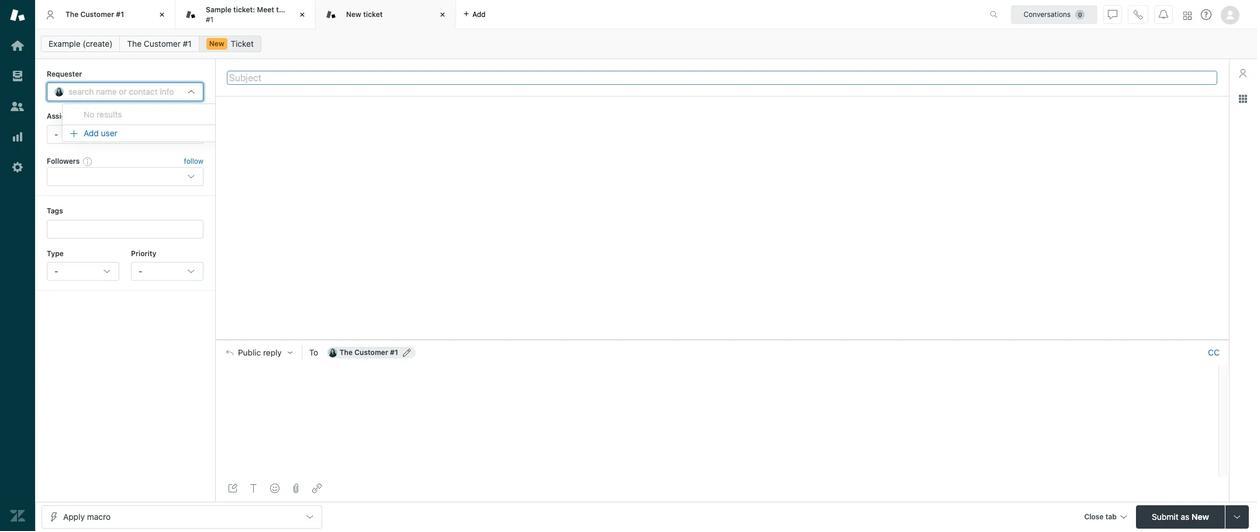 Task type: locate. For each thing, give the bounding box(es) containing it.
close image
[[297, 9, 308, 20]]

- down type
[[54, 266, 58, 276]]

sample
[[206, 5, 232, 14]]

1 vertical spatial the customer #1
[[127, 39, 192, 49]]

the right "(create)" at the top of page
[[127, 39, 142, 49]]

(create)
[[83, 39, 113, 49]]

close image
[[156, 9, 168, 20], [437, 9, 449, 20]]

2 horizontal spatial customer
[[355, 348, 388, 357]]

2 close image from the left
[[437, 9, 449, 20]]

#1
[[116, 10, 124, 19], [206, 15, 214, 24], [183, 39, 192, 49], [390, 348, 398, 357]]

close image up the customer #1 link
[[156, 9, 168, 20]]

the
[[276, 5, 288, 14]]

2 vertical spatial the
[[340, 348, 353, 357]]

apply macro
[[63, 512, 111, 522]]

1 horizontal spatial ticket
[[363, 10, 383, 19]]

0 horizontal spatial new
[[209, 39, 224, 48]]

#1 inside tab
[[116, 10, 124, 19]]

close image inside the customer #1 tab
[[156, 9, 168, 20]]

- button down 'priority'
[[131, 262, 204, 281]]

0 horizontal spatial - button
[[47, 262, 119, 281]]

0 vertical spatial new
[[346, 10, 362, 19]]

follow
[[184, 157, 204, 166]]

#1 down sample
[[206, 15, 214, 24]]

1 horizontal spatial new
[[346, 10, 362, 19]]

new right close image
[[346, 10, 362, 19]]

- down assignee on the top of the page
[[54, 129, 58, 139]]

ticket
[[289, 5, 309, 14], [363, 10, 383, 19]]

2 horizontal spatial the customer #1
[[340, 348, 398, 357]]

priority
[[131, 249, 156, 258]]

edit user image
[[403, 349, 411, 357]]

cc button
[[1209, 347, 1220, 358]]

-
[[54, 129, 58, 139], [54, 266, 58, 276], [139, 266, 142, 276]]

2 - button from the left
[[131, 262, 204, 281]]

0 vertical spatial customer
[[80, 10, 114, 19]]

new right as
[[1192, 512, 1210, 522]]

- for priority
[[139, 266, 142, 276]]

0 vertical spatial the customer #1
[[66, 10, 124, 19]]

public reply button
[[216, 340, 302, 365]]

new left ticket at the left of the page
[[209, 39, 224, 48]]

tab
[[176, 0, 316, 29]]

- button for type
[[47, 262, 119, 281]]

#1 up the customer #1 link
[[116, 10, 124, 19]]

1 horizontal spatial close image
[[437, 9, 449, 20]]

customers image
[[10, 99, 25, 114]]

0 horizontal spatial customer
[[80, 10, 114, 19]]

button displays agent's chat status as invisible. image
[[1109, 10, 1118, 19]]

example (create)
[[49, 39, 113, 49]]

1 - button from the left
[[47, 262, 119, 281]]

0 horizontal spatial ticket
[[289, 5, 309, 14]]

1 horizontal spatial the
[[127, 39, 142, 49]]

the customer #1 tab
[[35, 0, 176, 29]]

1 vertical spatial new
[[209, 39, 224, 48]]

no results
[[84, 109, 122, 119]]

new inside secondary element
[[209, 39, 224, 48]]

the right customer@example.com 'icon'
[[340, 348, 353, 357]]

the
[[66, 10, 79, 19], [127, 39, 142, 49], [340, 348, 353, 357]]

requester list box
[[62, 104, 249, 142]]

- button
[[47, 262, 119, 281], [131, 262, 204, 281]]

submit as new
[[1153, 512, 1210, 522]]

requester
[[47, 70, 82, 78]]

apps image
[[1239, 94, 1248, 104]]

example (create) button
[[41, 36, 120, 52]]

insert emojis image
[[270, 484, 280, 493]]

1 vertical spatial the
[[127, 39, 142, 49]]

tags
[[47, 207, 63, 215]]

Subject field
[[227, 70, 1218, 85]]

close tab button
[[1080, 505, 1132, 530]]

the customer #1 inside tab
[[66, 10, 124, 19]]

- down 'priority'
[[139, 266, 142, 276]]

followers
[[47, 157, 80, 165]]

close image left add popup button at the top left of page
[[437, 9, 449, 20]]

customer inside secondary element
[[144, 39, 181, 49]]

example
[[49, 39, 81, 49]]

close image inside the new ticket tab
[[437, 9, 449, 20]]

customer
[[80, 10, 114, 19], [144, 39, 181, 49], [355, 348, 388, 357]]

1 horizontal spatial the customer #1
[[127, 39, 192, 49]]

it
[[199, 112, 204, 121]]

close
[[1085, 512, 1104, 521]]

1 vertical spatial customer
[[144, 39, 181, 49]]

1 horizontal spatial customer
[[144, 39, 181, 49]]

the up example
[[66, 10, 79, 19]]

add button
[[456, 0, 493, 29]]

Requester field
[[68, 87, 182, 97]]

0 horizontal spatial the customer #1
[[66, 10, 124, 19]]

followers element
[[47, 167, 204, 186]]

zendesk products image
[[1184, 11, 1192, 20]]

0 horizontal spatial close image
[[156, 9, 168, 20]]

add attachment image
[[291, 484, 301, 493]]

zendesk support image
[[10, 8, 25, 23]]

get help image
[[1202, 9, 1212, 20]]

ticket inside sample ticket: meet the ticket #1
[[289, 5, 309, 14]]

new inside tab
[[346, 10, 362, 19]]

2 horizontal spatial new
[[1192, 512, 1210, 522]]

main element
[[0, 0, 35, 531]]

0 vertical spatial the
[[66, 10, 79, 19]]

0 horizontal spatial the
[[66, 10, 79, 19]]

- button down type
[[47, 262, 119, 281]]

customer@example.com image
[[328, 348, 337, 357]]

2 horizontal spatial the
[[340, 348, 353, 357]]

to
[[309, 347, 318, 357]]

admin image
[[10, 160, 25, 175]]

ticket
[[231, 39, 254, 49]]

ticket:
[[233, 5, 255, 14]]

#1 left ticket at the left of the page
[[183, 39, 192, 49]]

the customer #1
[[66, 10, 124, 19], [127, 39, 192, 49], [340, 348, 398, 357]]

1 close image from the left
[[156, 9, 168, 20]]

1 horizontal spatial - button
[[131, 262, 204, 281]]

close image for new ticket
[[437, 9, 449, 20]]

new
[[346, 10, 362, 19], [209, 39, 224, 48], [1192, 512, 1210, 522]]

the customer #1 inside secondary element
[[127, 39, 192, 49]]



Task type: describe. For each thing, give the bounding box(es) containing it.
notifications image
[[1160, 10, 1169, 19]]

no
[[84, 109, 94, 119]]

user
[[101, 128, 117, 138]]

info on adding followers image
[[83, 157, 93, 166]]

results
[[97, 109, 122, 119]]

public reply
[[238, 348, 282, 357]]

#1 left edit user image
[[390, 348, 398, 357]]

new ticket tab
[[316, 0, 456, 29]]

sample ticket: meet the ticket #1
[[206, 5, 309, 24]]

new for new ticket
[[346, 10, 362, 19]]

close image for the customer #1
[[156, 9, 168, 20]]

submit
[[1153, 512, 1179, 522]]

minimize composer image
[[718, 335, 727, 344]]

views image
[[10, 68, 25, 84]]

add
[[84, 128, 99, 138]]

secondary element
[[35, 32, 1258, 56]]

conversations
[[1024, 10, 1071, 18]]

tabs tab list
[[35, 0, 978, 29]]

- button for priority
[[131, 262, 204, 281]]

customer inside tab
[[80, 10, 114, 19]]

tags element
[[47, 220, 204, 238]]

take it
[[183, 112, 204, 121]]

the inside the customer #1 link
[[127, 39, 142, 49]]

assignee
[[47, 112, 78, 121]]

reply
[[263, 348, 282, 357]]

public
[[238, 348, 261, 357]]

customer context image
[[1239, 68, 1248, 78]]

2 vertical spatial customer
[[355, 348, 388, 357]]

take
[[183, 112, 197, 121]]

add
[[473, 10, 486, 18]]

close tab
[[1085, 512, 1117, 521]]

ticket inside tab
[[363, 10, 383, 19]]

2 vertical spatial new
[[1192, 512, 1210, 522]]

the customer #1 link
[[120, 36, 199, 52]]

the inside the customer #1 tab
[[66, 10, 79, 19]]

take it button
[[183, 111, 204, 123]]

conversations button
[[1012, 5, 1098, 24]]

tab
[[1106, 512, 1117, 521]]

requester element
[[47, 83, 204, 101]]

macro
[[87, 512, 111, 522]]

cc
[[1209, 347, 1220, 357]]

2 vertical spatial the customer #1
[[340, 348, 398, 357]]

new ticket
[[346, 10, 383, 19]]

tab containing sample ticket: meet the ticket
[[176, 0, 316, 29]]

displays possible ticket submission types image
[[1233, 512, 1243, 522]]

add user option
[[62, 125, 249, 142]]

format text image
[[249, 484, 259, 493]]

draft mode image
[[228, 484, 238, 493]]

get started image
[[10, 38, 25, 53]]

Public reply composer text field
[[221, 365, 1216, 390]]

add user
[[84, 128, 117, 138]]

#1 inside sample ticket: meet the ticket #1
[[206, 15, 214, 24]]

as
[[1181, 512, 1190, 522]]

- for type
[[54, 266, 58, 276]]

new for new
[[209, 39, 224, 48]]

apply
[[63, 512, 85, 522]]

zendesk image
[[10, 508, 25, 524]]

reporting image
[[10, 129, 25, 145]]

follow button
[[184, 156, 204, 167]]

type
[[47, 249, 64, 258]]

add link (cmd k) image
[[312, 484, 322, 493]]

meet
[[257, 5, 274, 14]]

#1 inside secondary element
[[183, 39, 192, 49]]



Task type: vqa. For each thing, say whether or not it's contained in the screenshot.
REPORTING ICON
yes



